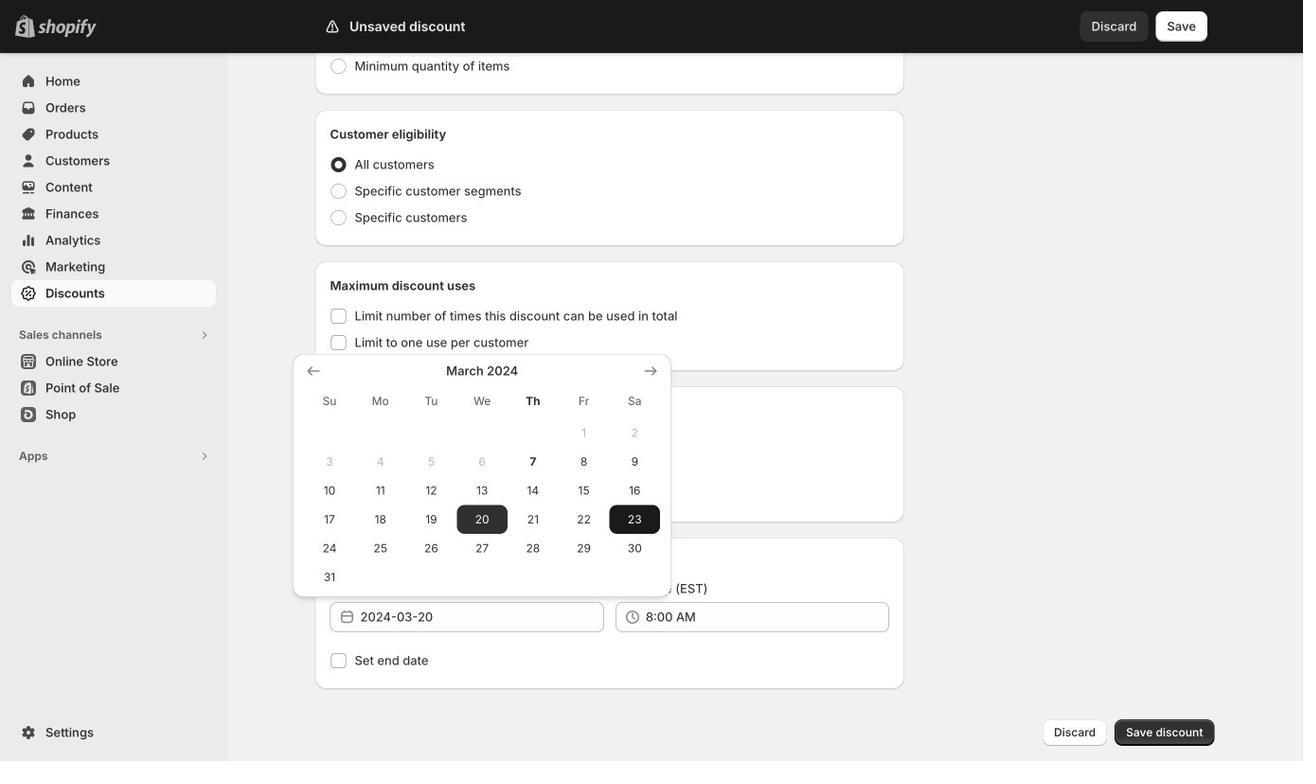 Task type: locate. For each thing, give the bounding box(es) containing it.
grid
[[304, 362, 660, 592]]

thursday element
[[508, 384, 558, 419]]

wednesday element
[[457, 384, 508, 419]]

friday element
[[558, 384, 609, 419]]

saturday element
[[609, 384, 660, 419]]

sunday element
[[304, 384, 355, 419]]



Task type: describe. For each thing, give the bounding box(es) containing it.
Enter time text field
[[646, 602, 889, 633]]

shopify image
[[38, 19, 97, 38]]

monday element
[[355, 384, 406, 419]]

tuesday element
[[406, 384, 457, 419]]

YYYY-MM-DD text field
[[360, 602, 604, 633]]



Task type: vqa. For each thing, say whether or not it's contained in the screenshot.
ends
no



